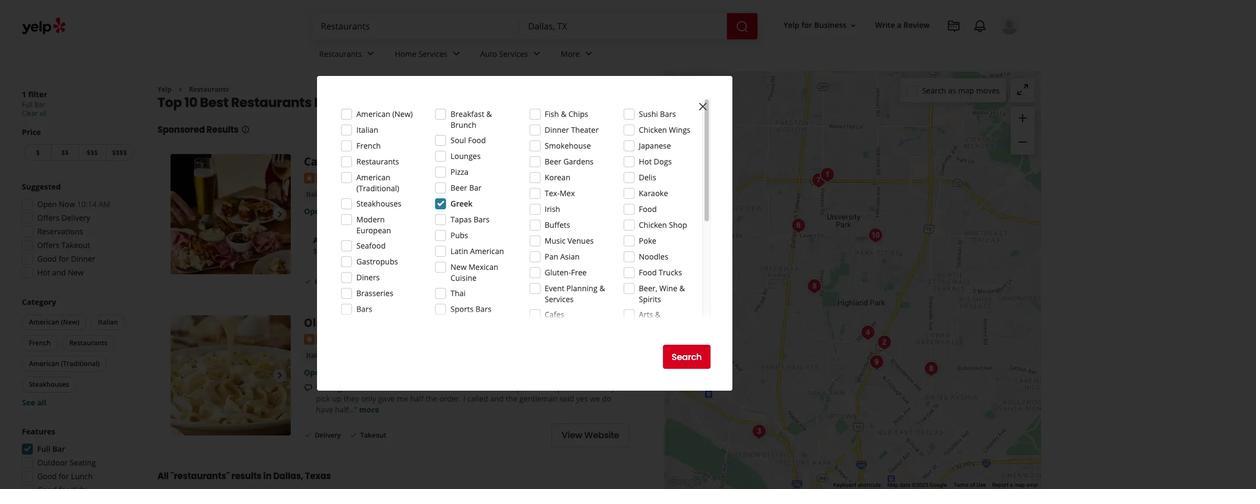 Task type: locate. For each thing, give the bounding box(es) containing it.
for down outdoor seating at bottom
[[59, 471, 69, 482]]

and down 'has'
[[490, 394, 504, 404]]

1 vertical spatial delivery
[[315, 431, 341, 440]]

0 horizontal spatial and
[[52, 267, 66, 278]]

search as map moves
[[923, 85, 1000, 95]]

0 horizontal spatial french
[[29, 339, 51, 348]]

$7 left cocktails.
[[313, 246, 322, 256]]

& right the planning
[[600, 283, 605, 294]]

0 vertical spatial full
[[22, 100, 33, 109]]

the down always
[[506, 394, 518, 404]]

italian link down 3.1 star rating image
[[304, 350, 330, 361]]

1 16 checkmark v2 image from the left
[[304, 277, 313, 286]]

map data ©2023 google
[[888, 482, 948, 488]]

good for lunch
[[37, 471, 93, 482]]

1 horizontal spatial hot
[[639, 156, 652, 167]]

1 horizontal spatial bar
[[52, 444, 65, 454]]

24 chevron down v2 image
[[364, 47, 378, 60], [582, 47, 595, 60]]

1 horizontal spatial more
[[461, 246, 481, 256]]

1 vertical spatial (new)
[[61, 318, 79, 327]]

full
[[22, 100, 33, 109], [37, 444, 50, 454]]

asian
[[561, 252, 580, 262]]

carrabba's italian grill link
[[304, 154, 427, 169]]

food up beer,
[[639, 267, 657, 278]]

american (new) button
[[22, 314, 87, 331]]

$$$$ button
[[106, 144, 133, 161]]

2 italian link from the top
[[304, 350, 330, 361]]

food trucks
[[639, 267, 682, 278]]

home services link
[[386, 39, 472, 71]]

0 vertical spatial (new)
[[393, 109, 413, 119]]

1 horizontal spatial american (traditional)
[[357, 172, 400, 194]]

0 vertical spatial good
[[37, 254, 57, 264]]

0 horizontal spatial delivery
[[61, 213, 90, 223]]

1 horizontal spatial american (new)
[[357, 109, 413, 119]]

said
[[560, 394, 574, 404]]

4-
[[392, 246, 399, 256]]

beer down pizza on the left top of the page
[[451, 183, 467, 193]]

& right breakfast
[[487, 109, 492, 119]]

16 info v2 image
[[241, 125, 250, 134]]

italian down 3.1 star rating image
[[306, 351, 328, 360]]

offers for offers delivery
[[37, 213, 59, 223]]

seafood inside search dialog
[[357, 241, 386, 251]]

bar inside search dialog
[[469, 183, 482, 193]]

close image
[[697, 100, 710, 113]]

for inside 'button'
[[802, 20, 813, 30]]

american inside button
[[29, 359, 59, 369]]

bars for sports bars
[[476, 304, 492, 314]]

music venues
[[545, 236, 594, 246]]

1 horizontal spatial texas
[[396, 94, 435, 112]]

write
[[876, 20, 896, 30]]

diners
[[357, 272, 380, 283]]

poke
[[639, 236, 657, 246]]

None search field
[[312, 13, 760, 39]]

1 vertical spatial italian link
[[304, 350, 330, 361]]

0 horizontal spatial 24 chevron down v2 image
[[364, 47, 378, 60]]

1 good from the top
[[37, 254, 57, 264]]

new inside new mexican cuisine
[[451, 262, 467, 272]]

hot inside group
[[37, 267, 50, 278]]

called
[[468, 394, 488, 404]]

have
[[316, 405, 333, 415]]

notifications image
[[974, 20, 987, 33]]

2 16 checkmark v2 image from the left
[[350, 431, 358, 440]]

services down "event"
[[545, 294, 574, 305]]

0 vertical spatial italian link
[[304, 189, 330, 200]]

all for all "restaurants" results in dallas, texas
[[158, 470, 169, 483]]

0 vertical spatial more
[[461, 246, 481, 256]]

hide image
[[921, 358, 943, 380]]

dinner down the fish
[[545, 125, 569, 135]]

american down category
[[29, 318, 59, 327]]

see
[[22, 398, 35, 408]]

auto services link
[[472, 39, 552, 71]]

2 24 chevron down v2 image from the left
[[531, 47, 544, 60]]

1 vertical spatial seafood
[[357, 241, 386, 251]]

1 vertical spatial bar
[[469, 183, 482, 193]]

outdoor left the seating
[[315, 277, 342, 286]]

features
[[22, 427, 55, 437]]

group containing suggested
[[19, 182, 136, 282]]

$$$ button
[[78, 144, 106, 161]]

olive up 3.1 star rating image
[[304, 316, 332, 330]]

a for report
[[1011, 482, 1014, 488]]

home
[[395, 48, 417, 59]]

0 vertical spatial food
[[468, 135, 486, 145]]

1 horizontal spatial dinner
[[545, 125, 569, 135]]

a right the write
[[898, 20, 902, 30]]

tapas bars
[[451, 214, 490, 225]]

0 horizontal spatial restaurants link
[[189, 85, 229, 94]]

slideshow element for olive garden italian restaurant
[[171, 316, 291, 436]]

1 horizontal spatial all
[[313, 235, 323, 245]]

24 chevron down v2 image inside auto services link
[[531, 47, 544, 60]]

0 vertical spatial all
[[39, 109, 46, 118]]

1 horizontal spatial (traditional)
[[357, 183, 400, 194]]

american (new) down category
[[29, 318, 79, 327]]

full down 1
[[22, 100, 33, 109]]

1 vertical spatial and
[[490, 394, 504, 404]]

1 offers from the top
[[37, 213, 59, 223]]

error
[[1027, 482, 1039, 488]]

all left "restaurants"
[[158, 470, 169, 483]]

1 horizontal spatial restaurants link
[[311, 39, 386, 71]]

0 horizontal spatial texas
[[305, 470, 331, 483]]

0 vertical spatial american (new)
[[357, 109, 413, 119]]

bars right tapas
[[474, 214, 490, 225]]

2 horizontal spatial new
[[451, 262, 467, 272]]

yelp for yelp for business
[[784, 20, 800, 30]]

services right auto
[[499, 48, 528, 59]]

all right clear
[[39, 109, 46, 118]]

good up 'hot and new'
[[37, 254, 57, 264]]

1 next image from the top
[[273, 208, 287, 221]]

bars right sports
[[476, 304, 492, 314]]

yelp left business
[[784, 20, 800, 30]]

16 checkmark v2 image
[[304, 431, 313, 440], [350, 431, 358, 440]]

seafood up 10:00
[[336, 190, 363, 199]]

0 horizontal spatial the
[[426, 394, 438, 404]]

open down suggested at the top left
[[37, 199, 57, 209]]

&
[[487, 109, 492, 119], [561, 109, 567, 119], [600, 283, 605, 294], [680, 283, 685, 294], [656, 310, 661, 320]]

search left as
[[923, 85, 947, 95]]

dallas, right near
[[349, 94, 393, 112]]

0 vertical spatial french
[[357, 141, 381, 151]]

keyboard shortcuts button
[[834, 482, 881, 490]]

business categories element
[[311, 39, 1020, 71]]

a
[[898, 20, 902, 30], [1011, 482, 1014, 488]]

all inside "1 filter full bar clear all"
[[39, 109, 46, 118]]

1 horizontal spatial dallas,
[[349, 94, 393, 112]]

map for error
[[1015, 482, 1026, 488]]

0 vertical spatial all
[[313, 235, 323, 245]]

restaurants inside "business categories" element
[[319, 48, 362, 59]]

shop
[[669, 220, 688, 230]]

1 vertical spatial all
[[37, 398, 46, 408]]

$7 down happy
[[360, 246, 369, 256]]

1 vertical spatial search
[[672, 351, 702, 363]]

next image for olive garden italian restaurant
[[273, 369, 287, 382]]

1 horizontal spatial new
[[325, 235, 343, 245]]

restaurants link
[[311, 39, 386, 71], [189, 85, 229, 94]]

1 horizontal spatial 24 chevron down v2 image
[[531, 47, 544, 60]]

map region
[[659, 0, 1079, 490]]

business
[[815, 20, 847, 30]]

24 chevron down v2 image left auto
[[450, 47, 463, 60]]

restaurant
[[416, 316, 477, 330]]

for for business
[[802, 20, 813, 30]]

restaurants up 3.6
[[357, 156, 399, 167]]

and down the good for dinner at left bottom
[[52, 267, 66, 278]]

more
[[461, 246, 481, 256], [359, 405, 380, 415]]

next image
[[273, 208, 287, 221], [273, 369, 287, 382]]

1 horizontal spatial olive
[[386, 383, 404, 393]]

1 vertical spatial chicken
[[639, 220, 667, 230]]

for left business
[[802, 20, 813, 30]]

24 chevron down v2 image inside restaurants link
[[364, 47, 378, 60]]

1 vertical spatial food
[[639, 204, 657, 214]]

1 vertical spatial takeout
[[432, 277, 458, 286]]

0 horizontal spatial bar
[[34, 100, 45, 109]]

1 vertical spatial dinner
[[71, 254, 95, 264]]

3.6 (235 reviews)
[[368, 172, 427, 182]]

takeout inside group
[[61, 240, 90, 250]]

1 the from the left
[[426, 394, 438, 404]]

1 24 chevron down v2 image from the left
[[450, 47, 463, 60]]

all new happy hour! $7 cocktails. $7 bites. 4-7pm daily. read more
[[313, 235, 481, 256]]

the
[[426, 394, 438, 404], [506, 394, 518, 404]]

i down service
[[463, 394, 466, 404]]

takeout up the good for dinner at left bottom
[[61, 240, 90, 250]]

2 slideshow element from the top
[[171, 316, 291, 436]]

(traditional) inside search dialog
[[357, 183, 400, 194]]

previous image
[[175, 208, 188, 221]]

bar inside group
[[52, 444, 65, 454]]

1 vertical spatial all
[[158, 470, 169, 483]]

olive garden italian restaurant image
[[171, 316, 291, 436]]

italian down brasseries
[[378, 316, 413, 330]]

0 vertical spatial and
[[52, 267, 66, 278]]

chicken up japanese at the top right
[[639, 125, 667, 135]]

1 vertical spatial restaurants link
[[189, 85, 229, 94]]

0 horizontal spatial i
[[330, 383, 332, 393]]

american (new) up carrabba's italian grill link on the left
[[357, 109, 413, 119]]

open left until
[[304, 206, 325, 216]]

the honor bar image
[[804, 276, 826, 298]]

olive up gave at the bottom of page
[[386, 383, 404, 393]]

auto services
[[481, 48, 528, 59]]

yelp inside 'button'
[[784, 20, 800, 30]]

view website
[[562, 429, 620, 442]]

& inside arts & entertainment
[[656, 310, 661, 320]]

search image
[[736, 20, 749, 33]]

2 vertical spatial takeout
[[361, 431, 386, 440]]

1
[[22, 89, 26, 100]]

me
[[397, 394, 408, 404]]

24 chevron down v2 image
[[450, 47, 463, 60], [531, 47, 544, 60]]

beer gardens
[[545, 156, 594, 167]]

yelp left 16 chevron right v2 icon
[[158, 85, 172, 94]]

7pm
[[399, 246, 415, 256]]

"so
[[316, 383, 328, 393]]

modern
[[357, 214, 385, 225]]

1 italian link from the top
[[304, 189, 330, 200]]

restaurants link right 16 chevron right v2 icon
[[189, 85, 229, 94]]

offers takeout
[[37, 240, 90, 250]]

open
[[37, 199, 57, 209], [304, 206, 325, 216], [304, 367, 325, 378]]

group containing category
[[20, 297, 136, 409]]

0 vertical spatial a
[[898, 20, 902, 30]]

takeout up the thai
[[432, 277, 458, 286]]

hot down the good for dinner at left bottom
[[37, 267, 50, 278]]

french up carrabba's italian grill
[[357, 141, 381, 151]]

mex
[[560, 188, 575, 199]]

bars for tapas bars
[[474, 214, 490, 225]]

& inside event planning & services
[[600, 283, 605, 294]]

0 horizontal spatial olive
[[304, 316, 332, 330]]

0 horizontal spatial 16 checkmark v2 image
[[304, 277, 313, 286]]

0 vertical spatial slideshow element
[[171, 154, 291, 275]]

a for write
[[898, 20, 902, 30]]

top 10 best restaurants near dallas, texas
[[158, 94, 435, 112]]

the porch image
[[874, 332, 896, 354]]

1 horizontal spatial yelp
[[784, 20, 800, 30]]

seafood down european
[[357, 241, 386, 251]]

restaurants up american (traditional) button
[[69, 339, 108, 348]]

dallas,
[[349, 94, 393, 112], [273, 470, 303, 483]]

a right report
[[1011, 482, 1014, 488]]

1 horizontal spatial beer
[[545, 156, 562, 167]]

bars up chicken wings on the top right
[[660, 109, 676, 119]]

0 horizontal spatial (traditional)
[[61, 359, 100, 369]]

map
[[888, 482, 899, 488]]

hot inside search dialog
[[639, 156, 652, 167]]

italian button up restaurants button
[[91, 314, 125, 331]]

hot for hot dogs
[[639, 156, 652, 167]]

1 16 checkmark v2 image from the left
[[304, 431, 313, 440]]

1 vertical spatial slideshow element
[[171, 316, 291, 436]]

& right the fish
[[561, 109, 567, 119]]

trucks
[[659, 267, 682, 278]]

open up "so
[[304, 367, 325, 378]]

more inside all new happy hour! $7 cocktails. $7 bites. 4-7pm daily. read more
[[461, 246, 481, 256]]

thai
[[451, 288, 466, 299]]

0 vertical spatial steakhouses
[[357, 199, 402, 209]]

0 horizontal spatial services
[[419, 48, 448, 59]]

takeout down more link
[[361, 431, 386, 440]]

(235
[[380, 172, 396, 182]]

0 vertical spatial search
[[923, 85, 947, 95]]

for down offers takeout
[[59, 254, 69, 264]]

shortcuts
[[858, 482, 881, 488]]

american up mexican
[[470, 246, 504, 257]]

beer for beer gardens
[[545, 156, 562, 167]]

2 chicken from the top
[[639, 220, 667, 230]]

24 chevron down v2 image for auto services
[[531, 47, 544, 60]]

0 vertical spatial hot
[[639, 156, 652, 167]]

i
[[330, 383, 332, 393], [463, 394, 466, 404]]

24 chevron down v2 image inside home services link
[[450, 47, 463, 60]]

1 vertical spatial olive
[[386, 383, 404, 393]]

2 good from the top
[[37, 471, 57, 482]]

16 checkmark v2 image for delivery
[[304, 431, 313, 440]]

rodeo goat image
[[748, 421, 770, 443]]

0 horizontal spatial search
[[672, 351, 702, 363]]

hot up delis
[[639, 156, 652, 167]]

gave
[[378, 394, 395, 404]]

24 chevron down v2 image right more
[[582, 47, 595, 60]]

16 chevron right v2 image
[[176, 85, 185, 94]]

(traditional) down restaurants button
[[61, 359, 100, 369]]

2 offers from the top
[[37, 240, 59, 250]]

services for home services
[[419, 48, 448, 59]]

all down open until 10:00 pm
[[313, 235, 323, 245]]

food down karaoke
[[639, 204, 657, 214]]

1 horizontal spatial map
[[1015, 482, 1026, 488]]

24 chevron down v2 image inside more link
[[582, 47, 595, 60]]

0 horizontal spatial american (traditional)
[[29, 359, 100, 369]]

1 slideshow element from the top
[[171, 154, 291, 275]]

bars
[[660, 109, 676, 119], [474, 214, 490, 225], [357, 304, 373, 314], [476, 304, 492, 314]]

bar for beer bar
[[469, 183, 482, 193]]

steakhouses up see all
[[29, 380, 69, 389]]

texas right in
[[305, 470, 331, 483]]

0 horizontal spatial full
[[22, 100, 33, 109]]

bar for full bar
[[52, 444, 65, 454]]

french inside button
[[29, 339, 51, 348]]

wine
[[660, 283, 678, 294]]

new up cuisine
[[451, 262, 467, 272]]

16 checkmark v2 image left "outdoor seating" at bottom
[[304, 277, 313, 286]]

all inside all new happy hour! $7 cocktails. $7 bites. 4-7pm daily. read more
[[313, 235, 323, 245]]

& for arts
[[656, 310, 661, 320]]

1 vertical spatial more
[[359, 405, 380, 415]]

16 checkmark v2 image up brasseries
[[375, 277, 384, 286]]

more down the pubs at the left
[[461, 246, 481, 256]]

half…"
[[335, 405, 357, 415]]

olive inside ""so i again came to olive garden. there service has always been on point. yesterday for pick up they only gave me half the order. i called and the gentleman said yes we do have half…""
[[386, 383, 404, 393]]

event
[[545, 283, 565, 294]]

services right "home"
[[419, 48, 448, 59]]

i right "so
[[330, 383, 332, 393]]

more
[[561, 48, 580, 59]]

american (new) inside button
[[29, 318, 79, 327]]

new inside all new happy hour! $7 cocktails. $7 bites. 4-7pm daily. read more
[[325, 235, 343, 245]]

point.
[[558, 383, 578, 393]]

french down american (new) button
[[29, 339, 51, 348]]

italian link
[[304, 189, 330, 200], [304, 350, 330, 361]]

0 horizontal spatial $7
[[313, 246, 322, 256]]

1 chicken from the top
[[639, 125, 667, 135]]

(traditional)
[[357, 183, 400, 194], [61, 359, 100, 369]]

24 chevron down v2 image right auto services
[[531, 47, 544, 60]]

the right half
[[426, 394, 438, 404]]

1 vertical spatial hot
[[37, 267, 50, 278]]

1 horizontal spatial 16 checkmark v2 image
[[350, 431, 358, 440]]

2 horizontal spatial takeout
[[432, 277, 458, 286]]

1 horizontal spatial the
[[506, 394, 518, 404]]

bars for sushi bars
[[660, 109, 676, 119]]

outdoor inside group
[[37, 458, 68, 468]]

& right wine
[[680, 283, 685, 294]]

yelp for yelp link
[[158, 85, 172, 94]]

american down carrabba's italian grill link on the left
[[357, 172, 391, 183]]

0 vertical spatial offers
[[37, 213, 59, 223]]

0 vertical spatial italian button
[[304, 189, 330, 200]]

for right yesterday
[[617, 383, 628, 393]]

0 vertical spatial chicken
[[639, 125, 667, 135]]

search inside button
[[672, 351, 702, 363]]

do
[[602, 394, 612, 404]]

group
[[1011, 107, 1035, 155], [19, 182, 136, 282], [20, 297, 136, 409], [19, 427, 136, 490]]

0 horizontal spatial a
[[898, 20, 902, 30]]

2 24 chevron down v2 image from the left
[[582, 47, 595, 60]]

italian link down 3.6 star rating image
[[304, 189, 330, 200]]

bar inside "1 filter full bar clear all"
[[34, 100, 45, 109]]

& right arts
[[656, 310, 661, 320]]

3.6
[[368, 172, 378, 182]]

food for food
[[639, 204, 657, 214]]

map left error
[[1015, 482, 1026, 488]]

bar down filter
[[34, 100, 45, 109]]

italian button down 3.1 star rating image
[[304, 350, 330, 361]]

0 horizontal spatial new
[[68, 267, 84, 278]]

$ button
[[24, 144, 51, 161]]

& inside breakfast & brunch
[[487, 109, 492, 119]]

new down the good for dinner at left bottom
[[68, 267, 84, 278]]

24 chevron down v2 image left "home"
[[364, 47, 378, 60]]

1 horizontal spatial a
[[1011, 482, 1014, 488]]

steakhouses
[[357, 199, 402, 209], [29, 380, 69, 389]]

planning
[[567, 283, 598, 294]]

outdoor down full bar
[[37, 458, 68, 468]]

american down french button
[[29, 359, 59, 369]]

1 horizontal spatial 24 chevron down v2 image
[[582, 47, 595, 60]]

french inside search dialog
[[357, 141, 381, 151]]

for for lunch
[[59, 471, 69, 482]]

more down only
[[359, 405, 380, 415]]

16 checkmark v2 image down half…"
[[350, 431, 358, 440]]

search dialog
[[0, 0, 1257, 490]]

search for search as map moves
[[923, 85, 947, 95]]

0 vertical spatial dinner
[[545, 125, 569, 135]]

all
[[313, 235, 323, 245], [158, 470, 169, 483]]

open for now
[[37, 199, 57, 209]]

delivery down have
[[315, 431, 341, 440]]

write a review link
[[871, 16, 935, 35]]

0 vertical spatial bar
[[34, 100, 45, 109]]

dallas, right in
[[273, 470, 303, 483]]

2 next image from the top
[[273, 369, 287, 382]]

1 horizontal spatial 16 checkmark v2 image
[[375, 277, 384, 286]]

chicken up poke
[[639, 220, 667, 230]]

1 horizontal spatial steakhouses
[[357, 199, 402, 209]]

0 horizontal spatial takeout
[[61, 240, 90, 250]]

0 horizontal spatial (new)
[[61, 318, 79, 327]]

0 vertical spatial map
[[959, 85, 975, 95]]

douglas bar and grill image
[[865, 225, 887, 247]]

beer up korean at left
[[545, 156, 562, 167]]

for
[[802, 20, 813, 30], [59, 254, 69, 264], [617, 383, 628, 393], [59, 471, 69, 482]]

1 24 chevron down v2 image from the left
[[364, 47, 378, 60]]

16 checkmark v2 image down the 16 speech v2 icon
[[304, 431, 313, 440]]

16 checkmark v2 image for takeout
[[350, 431, 358, 440]]

1 $7 from the left
[[313, 246, 322, 256]]

24 chevron down v2 image for more
[[582, 47, 595, 60]]

0 horizontal spatial american (new)
[[29, 318, 79, 327]]

mexican
[[469, 262, 499, 272]]

chicken
[[639, 125, 667, 135], [639, 220, 667, 230]]

3.1 star rating image
[[304, 334, 363, 345]]

chicken shop
[[639, 220, 688, 230]]

services inside event planning & services
[[545, 294, 574, 305]]

food for food trucks
[[639, 267, 657, 278]]

slideshow element
[[171, 154, 291, 275], [171, 316, 291, 436]]

italian button down 3.6 star rating image
[[304, 189, 330, 200]]

$7
[[313, 246, 322, 256], [360, 246, 369, 256]]

dinner down offers takeout
[[71, 254, 95, 264]]

2 horizontal spatial services
[[545, 294, 574, 305]]

offers up "reservations"
[[37, 213, 59, 223]]

american (traditional) button
[[22, 356, 107, 372]]

0 horizontal spatial 24 chevron down v2 image
[[450, 47, 463, 60]]

texas down home services link
[[396, 94, 435, 112]]

16 checkmark v2 image
[[304, 277, 313, 286], [375, 277, 384, 286]]

beer
[[545, 156, 562, 167], [451, 183, 467, 193]]

1 vertical spatial french
[[29, 339, 51, 348]]

hot
[[639, 156, 652, 167], [37, 267, 50, 278]]

been
[[526, 383, 544, 393]]



Task type: describe. For each thing, give the bounding box(es) containing it.
1 horizontal spatial i
[[463, 394, 466, 404]]

0 horizontal spatial more
[[359, 405, 380, 415]]

auto
[[481, 48, 497, 59]]

american right near
[[357, 109, 391, 119]]

wings
[[669, 125, 691, 135]]

japanese
[[639, 141, 671, 151]]

and inside ""so i again came to olive garden. there service has always been on point. yesterday for pick up they only gave me half the order. i called and the gentleman said yes we do have half…""
[[490, 394, 504, 404]]

google image
[[668, 475, 704, 490]]

0 horizontal spatial dallas,
[[273, 470, 303, 483]]

map for moves
[[959, 85, 975, 95]]

keyboard shortcuts
[[834, 482, 881, 488]]

garden
[[335, 316, 375, 330]]

american inside button
[[29, 318, 59, 327]]

0 vertical spatial dallas,
[[349, 94, 393, 112]]

cocktails.
[[324, 246, 358, 256]]

suggested
[[22, 182, 61, 192]]

hungry belly image
[[866, 352, 888, 374]]

seafood inside button
[[336, 190, 363, 199]]

services for auto services
[[499, 48, 528, 59]]

review
[[904, 20, 930, 30]]

good for dinner
[[37, 254, 95, 264]]

restaurants up 16 info v2 icon
[[231, 94, 312, 112]]

malai kitchen image
[[808, 170, 830, 191]]

24 chevron down v2 image for home services
[[450, 47, 463, 60]]

yes
[[576, 394, 588, 404]]

chicken for chicken shop
[[639, 220, 667, 230]]

©2023
[[912, 482, 929, 488]]

theater
[[571, 125, 599, 135]]

new inside group
[[68, 267, 84, 278]]

offers delivery
[[37, 213, 90, 223]]

we
[[590, 394, 600, 404]]

16 chevron down v2 image
[[849, 21, 858, 30]]

italian inside group
[[98, 318, 118, 327]]

chicken for chicken wings
[[639, 125, 667, 135]]

italian down 3.6 star rating image
[[306, 190, 328, 199]]

10
[[184, 94, 198, 112]]

dallas
[[392, 190, 414, 200]]

sponsored results
[[158, 124, 239, 136]]

all inside group
[[37, 398, 46, 408]]

$$
[[61, 148, 69, 158]]

il bracco image
[[817, 164, 839, 186]]

cafes
[[545, 310, 565, 320]]

they
[[344, 394, 359, 404]]

outdoor for outdoor seating
[[37, 458, 68, 468]]

always
[[500, 383, 524, 393]]

& for fish
[[561, 109, 567, 119]]

price group
[[22, 127, 136, 164]]

mister charles image
[[857, 322, 879, 344]]

buffets
[[545, 220, 571, 230]]

all "restaurants" results in dallas, texas
[[158, 470, 331, 483]]

good for good for lunch
[[37, 471, 57, 482]]

16 speech v2 image
[[304, 384, 313, 393]]

open for until
[[304, 206, 325, 216]]

group containing features
[[19, 427, 136, 490]]

of
[[971, 482, 976, 488]]

restaurants inside button
[[69, 339, 108, 348]]

next image for carrabba's italian grill
[[273, 208, 287, 221]]

sort:
[[543, 99, 559, 110]]

gluten-free
[[545, 267, 587, 278]]

breakfast
[[451, 109, 485, 119]]

beer, wine & spirits
[[639, 283, 685, 305]]

arts & entertainment
[[639, 310, 691, 331]]

website
[[585, 429, 620, 442]]

expand map image
[[1017, 83, 1030, 96]]

restaurants button
[[62, 335, 115, 352]]

1 vertical spatial full
[[37, 444, 50, 454]]

gastropubs
[[357, 257, 398, 267]]

keyboard
[[834, 482, 857, 488]]

gentleman
[[520, 394, 558, 404]]

american (new) inside search dialog
[[357, 109, 413, 119]]

3.6 star rating image
[[304, 173, 363, 184]]

yelp link
[[158, 85, 172, 94]]

terms of use
[[954, 482, 986, 488]]

dinner inside group
[[71, 254, 95, 264]]

american (traditional) inside american (traditional) button
[[29, 359, 100, 369]]

steakhouses inside search dialog
[[357, 199, 402, 209]]

irish
[[545, 204, 561, 214]]

seafood button
[[334, 189, 365, 200]]

bars up garden
[[357, 304, 373, 314]]

"restaurants"
[[171, 470, 230, 483]]

1 vertical spatial italian button
[[91, 314, 125, 331]]

american inside 'american (traditional)'
[[357, 172, 391, 183]]

noodles
[[639, 252, 669, 262]]

olive garden italian restaurant
[[304, 316, 477, 330]]

pan
[[545, 252, 559, 262]]

$$ button
[[51, 144, 78, 161]]

slideshow element for carrabba's italian grill
[[171, 154, 291, 275]]

(traditional) inside button
[[61, 359, 100, 369]]

fish
[[545, 109, 559, 119]]

on
[[546, 383, 556, 393]]

italian up (235
[[365, 154, 401, 169]]

italian inside search dialog
[[357, 125, 379, 135]]

price
[[22, 127, 41, 137]]

came
[[355, 383, 374, 393]]

sushi
[[639, 109, 658, 119]]

& for breakfast
[[487, 109, 492, 119]]

previous image
[[175, 369, 188, 382]]

grill
[[404, 154, 427, 169]]

american (traditional) inside search dialog
[[357, 172, 400, 194]]

service
[[459, 383, 484, 393]]

outdoor for outdoor seating
[[315, 277, 342, 286]]

for inside ""so i again came to olive garden. there service has always been on point. yesterday for pick up they only gave me half the order. i called and the gentleman said yes we do have half…""
[[617, 383, 628, 393]]

good for good for dinner
[[37, 254, 57, 264]]

1 horizontal spatial takeout
[[361, 431, 386, 440]]

steakhouses inside button
[[29, 380, 69, 389]]

soul
[[451, 135, 466, 145]]

2 16 checkmark v2 image from the left
[[375, 277, 384, 286]]

for for dinner
[[59, 254, 69, 264]]

0 vertical spatial texas
[[396, 94, 435, 112]]

outdoor seating
[[37, 458, 96, 468]]

projects image
[[948, 20, 961, 33]]

clear all link
[[22, 109, 46, 118]]

2 $7 from the left
[[360, 246, 369, 256]]

0 vertical spatial restaurants link
[[311, 39, 386, 71]]

cuisine
[[451, 273, 477, 283]]

brunch
[[451, 120, 477, 130]]

has
[[486, 383, 498, 393]]

1 vertical spatial texas
[[305, 470, 331, 483]]

more link
[[359, 405, 380, 415]]

entertainment
[[639, 320, 691, 331]]

and inside group
[[52, 267, 66, 278]]

order.
[[440, 394, 461, 404]]

delis
[[639, 172, 657, 183]]

half
[[410, 394, 424, 404]]

24 chevron down v2 image for restaurants
[[364, 47, 378, 60]]

new mexican cuisine
[[451, 262, 499, 283]]

offers for offers takeout
[[37, 240, 59, 250]]

search for search
[[672, 351, 702, 363]]

pizza
[[451, 167, 469, 177]]

carrabba's italian grill
[[304, 154, 427, 169]]

korean
[[545, 172, 571, 183]]

10:14
[[77, 199, 97, 209]]

user actions element
[[775, 14, 1035, 81]]

2 vertical spatial italian button
[[304, 350, 330, 361]]

restaurants right 16 chevron right v2 icon
[[189, 85, 229, 94]]

all for all new happy hour! $7 cocktails. $7 bites. 4-7pm daily. read more
[[313, 235, 323, 245]]

see all
[[22, 398, 46, 408]]

zoom in image
[[1017, 111, 1030, 125]]

zoom out image
[[1017, 136, 1030, 149]]

hudson house image
[[788, 215, 810, 237]]

search button
[[663, 345, 711, 369]]

hot and new
[[37, 267, 84, 278]]

beer bar
[[451, 183, 482, 193]]

french button
[[22, 335, 58, 352]]

"so i again came to olive garden. there service has always been on point. yesterday for pick up they only gave me half the order. i called and the gentleman said yes we do have half…"
[[316, 383, 628, 415]]

hot for hot and new
[[37, 267, 50, 278]]

music
[[545, 236, 566, 246]]

soul food
[[451, 135, 486, 145]]

carrabba's italian grill image
[[171, 154, 291, 275]]

(new) inside search dialog
[[393, 109, 413, 119]]

as
[[949, 85, 957, 95]]

brasseries
[[357, 288, 394, 299]]

results
[[207, 124, 239, 136]]

open now 10:14 am
[[37, 199, 110, 209]]

(new) inside button
[[61, 318, 79, 327]]

latin
[[451, 246, 468, 257]]

chips
[[569, 109, 589, 119]]

carrabba's
[[304, 154, 362, 169]]

google
[[930, 482, 948, 488]]

2 the from the left
[[506, 394, 518, 404]]

dinner inside search dialog
[[545, 125, 569, 135]]

full inside "1 filter full bar clear all"
[[22, 100, 33, 109]]

& inside beer, wine & spirits
[[680, 283, 685, 294]]

0 vertical spatial i
[[330, 383, 332, 393]]

restaurants inside search dialog
[[357, 156, 399, 167]]

beer for beer bar
[[451, 183, 467, 193]]

reservations
[[37, 226, 83, 237]]

delivery inside group
[[61, 213, 90, 223]]



Task type: vqa. For each thing, say whether or not it's contained in the screenshot.
top Dallas,
yes



